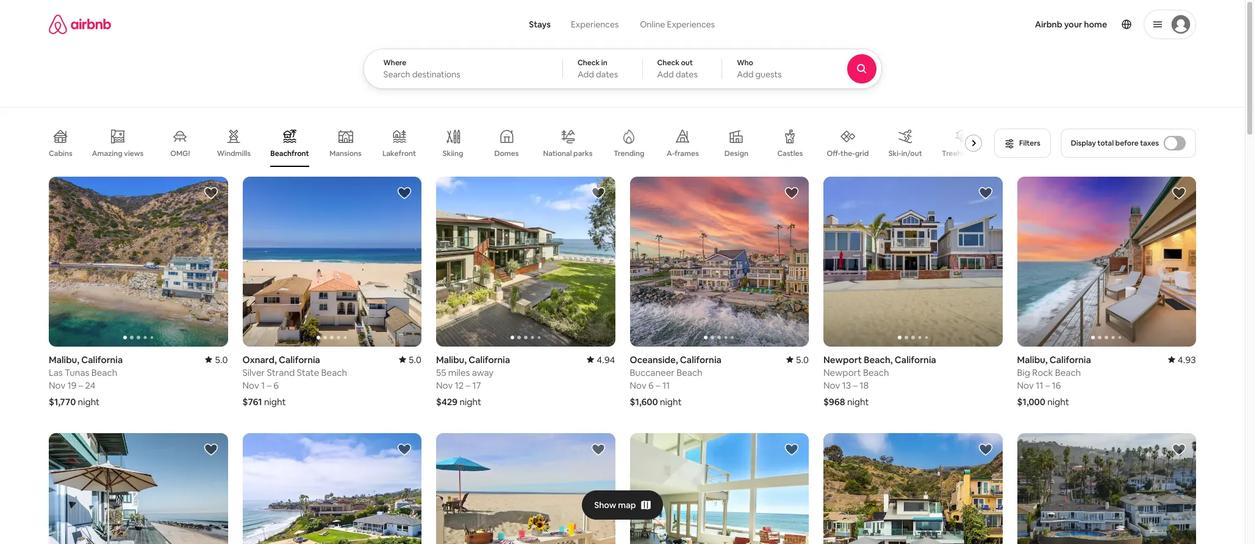 Task type: vqa. For each thing, say whether or not it's contained in the screenshot.
English (US)
no



Task type: describe. For each thing, give the bounding box(es) containing it.
design
[[725, 149, 749, 159]]

$761
[[243, 396, 262, 408]]

california for 55 miles away
[[469, 354, 510, 366]]

airbnb
[[1035, 19, 1063, 30]]

6 inside oceanside, california buccaneer beach nov 6 – 11 $1,600 night
[[649, 380, 654, 392]]

add to wishlist: malibu, california image for 4.93
[[1172, 186, 1187, 201]]

13
[[842, 380, 851, 392]]

19
[[67, 380, 77, 392]]

4.93 out of 5 average rating image
[[1168, 354, 1196, 366]]

filters
[[1020, 138, 1041, 148]]

trending
[[614, 149, 645, 159]]

group containing amazing views
[[49, 120, 987, 167]]

$1,000
[[1017, 396, 1046, 408]]

2 newport from the top
[[824, 367, 861, 379]]

who
[[737, 58, 753, 68]]

a-
[[667, 149, 675, 159]]

in
[[601, 58, 607, 68]]

nov inside oceanside, california buccaneer beach nov 6 – 11 $1,600 night
[[630, 380, 647, 392]]

24
[[85, 380, 95, 392]]

night inside oceanside, california buccaneer beach nov 6 – 11 $1,600 night
[[660, 396, 682, 408]]

nov for $1,770
[[49, 380, 65, 392]]

california for silver strand state beach
[[279, 354, 320, 366]]

4.94
[[597, 354, 615, 366]]

5.0 out of 5 average rating image
[[786, 354, 809, 366]]

your
[[1064, 19, 1083, 30]]

malibu, california 55 miles away nov 12 – 17 $429 night
[[436, 354, 510, 408]]

malibu, california big rock beach nov 11 – 16 $1,000 night
[[1017, 354, 1091, 408]]

add for check out add dates
[[657, 69, 674, 80]]

where
[[383, 58, 407, 68]]

beach for malibu, california las tunas beach nov 19 – 24 $1,770 night
[[91, 367, 117, 379]]

amazing
[[92, 149, 123, 158]]

beach,
[[864, 354, 893, 366]]

beach inside oceanside, california buccaneer beach nov 6 – 11 $1,600 night
[[677, 367, 703, 379]]

add to wishlist: oxnard, california image
[[591, 443, 606, 457]]

nov for $968
[[824, 380, 840, 392]]

ski-in/out
[[889, 149, 922, 159]]

parks
[[574, 149, 593, 158]]

state
[[297, 367, 319, 379]]

dates for check in add dates
[[596, 69, 618, 80]]

airbnb your home
[[1035, 19, 1107, 30]]

windmills
[[217, 149, 251, 159]]

total
[[1098, 138, 1114, 148]]

silver
[[243, 367, 265, 379]]

national
[[543, 149, 572, 158]]

profile element
[[745, 0, 1196, 49]]

beach for newport beach, california newport beach nov 13 – 18 $968 night
[[863, 367, 889, 379]]

malibu, for miles
[[436, 354, 467, 366]]

show map
[[594, 500, 636, 511]]

1 horizontal spatial add to wishlist: malibu, california image
[[591, 186, 606, 201]]

55
[[436, 367, 446, 379]]

4.94 out of 5 average rating image
[[587, 354, 615, 366]]

mansions
[[330, 149, 362, 159]]

skiing
[[443, 149, 463, 159]]

add to wishlist: malibu, california image for 5.0
[[203, 186, 218, 201]]

california inside newport beach, california newport beach nov 13 – 18 $968 night
[[895, 354, 936, 366]]

las
[[49, 367, 63, 379]]

night inside oxnard, california silver strand state beach nov 1 – 6 $761 night
[[264, 396, 286, 408]]

0 horizontal spatial add to wishlist: malibu, california image
[[203, 443, 218, 457]]

away
[[472, 367, 494, 379]]

add to wishlist: oceanside, california image
[[785, 186, 799, 201]]

12
[[455, 380, 464, 392]]

beachfront
[[270, 149, 309, 159]]

17
[[472, 380, 481, 392]]

stays button
[[519, 12, 561, 37]]

beach for malibu, california big rock beach nov 11 – 16 $1,000 night
[[1055, 367, 1081, 379]]

nov for $1,000
[[1017, 380, 1034, 392]]

night for $1,770
[[78, 396, 100, 408]]

lakefront
[[383, 149, 416, 159]]

who add guests
[[737, 58, 782, 80]]

$429
[[436, 396, 458, 408]]

oceanside,
[[630, 354, 678, 366]]

malibu, california las tunas beach nov 19 – 24 $1,770 night
[[49, 354, 123, 408]]

stays
[[529, 19, 551, 30]]

filters button
[[995, 129, 1051, 158]]

none search field containing stays
[[363, 0, 915, 89]]

check for check in add dates
[[578, 58, 600, 68]]

nov for $429
[[436, 380, 453, 392]]

online experiences link
[[629, 12, 726, 37]]

off-the-grid
[[827, 149, 869, 158]]

castles
[[778, 149, 803, 159]]

map
[[618, 500, 636, 511]]

check in add dates
[[578, 58, 618, 80]]

newport beach, california newport beach nov 13 – 18 $968 night
[[824, 354, 936, 408]]

add to wishlist: san diego, california image
[[397, 443, 412, 457]]

show map button
[[582, 491, 663, 520]]

– inside oceanside, california buccaneer beach nov 6 – 11 $1,600 night
[[656, 380, 661, 392]]

home
[[1084, 19, 1107, 30]]

experiences button
[[561, 12, 629, 37]]

guests
[[756, 69, 782, 80]]

check for check out add dates
[[657, 58, 680, 68]]

2 horizontal spatial add to wishlist: malibu, california image
[[978, 443, 993, 457]]

tunas
[[65, 367, 89, 379]]

check out add dates
[[657, 58, 698, 80]]

add to wishlist: ventura, california image
[[785, 443, 799, 457]]



Task type: locate. For each thing, give the bounding box(es) containing it.
check
[[578, 58, 600, 68], [657, 58, 680, 68]]

1 horizontal spatial 5.0
[[409, 354, 422, 366]]

amazing views
[[92, 149, 144, 158]]

5.0 out of 5 average rating image
[[205, 354, 228, 366], [399, 354, 422, 366]]

2 night from the left
[[264, 396, 286, 408]]

Where field
[[383, 69, 543, 80]]

11 down buccaneer
[[663, 380, 670, 392]]

5.0
[[215, 354, 228, 366], [409, 354, 422, 366], [796, 354, 809, 366]]

11
[[663, 380, 670, 392], [1036, 380, 1044, 392]]

add to wishlist: newport beach, california image
[[978, 186, 993, 201]]

beach inside newport beach, california newport beach nov 13 – 18 $968 night
[[863, 367, 889, 379]]

11 inside malibu, california big rock beach nov 11 – 16 $1,000 night
[[1036, 380, 1044, 392]]

2 6 from the left
[[649, 380, 654, 392]]

beach inside malibu, california las tunas beach nov 19 – 24 $1,770 night
[[91, 367, 117, 379]]

– right "13"
[[853, 380, 858, 392]]

beach
[[91, 367, 117, 379], [321, 367, 347, 379], [677, 367, 703, 379], [863, 367, 889, 379], [1055, 367, 1081, 379]]

california inside oceanside, california buccaneer beach nov 6 – 11 $1,600 night
[[680, 354, 722, 366]]

malibu, inside malibu, california big rock beach nov 11 – 16 $1,000 night
[[1017, 354, 1048, 366]]

beach inside oxnard, california silver strand state beach nov 1 – 6 $761 night
[[321, 367, 347, 379]]

night inside newport beach, california newport beach nov 13 – 18 $968 night
[[847, 396, 869, 408]]

dates down out
[[676, 69, 698, 80]]

night down the 1
[[264, 396, 286, 408]]

malibu, for rock
[[1017, 354, 1048, 366]]

dates inside 'check in add dates'
[[596, 69, 618, 80]]

nov left "13"
[[824, 380, 840, 392]]

night right $1,600
[[660, 396, 682, 408]]

california for las tunas beach
[[81, 354, 123, 366]]

california inside malibu, california big rock beach nov 11 – 16 $1,000 night
[[1050, 354, 1091, 366]]

night
[[78, 396, 100, 408], [264, 396, 286, 408], [460, 396, 481, 408], [660, 396, 682, 408], [847, 396, 869, 408], [1048, 396, 1069, 408]]

1 dates from the left
[[596, 69, 618, 80]]

add down "online experiences"
[[657, 69, 674, 80]]

– inside newport beach, california newport beach nov 13 – 18 $968 night
[[853, 380, 858, 392]]

0 horizontal spatial add to wishlist: malibu, california image
[[203, 186, 218, 201]]

treehouses
[[942, 149, 982, 159]]

beach right buccaneer
[[677, 367, 703, 379]]

in/out
[[902, 149, 922, 159]]

taxes
[[1140, 138, 1159, 148]]

– right 19
[[79, 380, 83, 392]]

group
[[49, 120, 987, 167], [49, 177, 228, 347], [243, 177, 422, 347], [436, 177, 615, 347], [630, 177, 809, 347], [824, 177, 1003, 347], [1017, 177, 1196, 347], [49, 434, 228, 545], [243, 434, 422, 545], [436, 434, 615, 545], [630, 434, 809, 545], [824, 434, 1003, 545], [1017, 434, 1196, 545]]

malibu, inside malibu, california las tunas beach nov 19 – 24 $1,770 night
[[49, 354, 79, 366]]

dates
[[596, 69, 618, 80], [676, 69, 698, 80]]

display
[[1071, 138, 1096, 148]]

0 horizontal spatial 5.0
[[215, 354, 228, 366]]

california right beach,
[[895, 354, 936, 366]]

malibu, inside malibu, california 55 miles away nov 12 – 17 $429 night
[[436, 354, 467, 366]]

1 horizontal spatial dates
[[676, 69, 698, 80]]

experiences right the online
[[667, 19, 715, 30]]

2 horizontal spatial malibu,
[[1017, 354, 1048, 366]]

– right the 1
[[267, 380, 272, 392]]

california inside oxnard, california silver strand state beach nov 1 – 6 $761 night
[[279, 354, 320, 366]]

experiences inside button
[[571, 19, 619, 30]]

california for big rock beach
[[1050, 354, 1091, 366]]

night down 24
[[78, 396, 100, 408]]

0 horizontal spatial 5.0 out of 5 average rating image
[[205, 354, 228, 366]]

2 malibu, from the left
[[436, 354, 467, 366]]

1
[[261, 380, 265, 392]]

6 nov from the left
[[1017, 380, 1034, 392]]

1 california from the left
[[81, 354, 123, 366]]

3 5.0 from the left
[[796, 354, 809, 366]]

0 horizontal spatial check
[[578, 58, 600, 68]]

night for $429
[[460, 396, 481, 408]]

night for $968
[[847, 396, 869, 408]]

strand
[[267, 367, 295, 379]]

0 horizontal spatial experiences
[[571, 19, 619, 30]]

what can we help you find? tab list
[[519, 12, 629, 37]]

1 newport from the top
[[824, 354, 862, 366]]

5.0 out of 5 average rating image for malibu, california las tunas beach nov 19 – 24 $1,770 night
[[205, 354, 228, 366]]

– inside malibu, california big rock beach nov 11 – 16 $1,000 night
[[1046, 380, 1050, 392]]

6 night from the left
[[1048, 396, 1069, 408]]

5 california from the left
[[895, 354, 936, 366]]

1 5.0 from the left
[[215, 354, 228, 366]]

omg!
[[170, 149, 190, 159]]

None search field
[[363, 0, 915, 89]]

1 add from the left
[[578, 69, 594, 80]]

add to wishlist: malibu, california image
[[203, 186, 218, 201], [1172, 186, 1187, 201]]

oceanside, california buccaneer beach nov 6 – 11 $1,600 night
[[630, 354, 722, 408]]

nov down 55
[[436, 380, 453, 392]]

3 nov from the left
[[436, 380, 453, 392]]

1 vertical spatial newport
[[824, 367, 861, 379]]

california
[[81, 354, 123, 366], [279, 354, 320, 366], [469, 354, 510, 366], [680, 354, 722, 366], [895, 354, 936, 366], [1050, 354, 1091, 366]]

5 night from the left
[[847, 396, 869, 408]]

oxnard,
[[243, 354, 277, 366]]

a-frames
[[667, 149, 699, 159]]

california right oceanside,
[[680, 354, 722, 366]]

check left out
[[657, 58, 680, 68]]

dates for check out add dates
[[676, 69, 698, 80]]

6
[[274, 380, 279, 392], [649, 380, 654, 392]]

1 horizontal spatial 5.0 out of 5 average rating image
[[399, 354, 422, 366]]

stays tab panel
[[363, 49, 915, 89]]

add to wishlist: malibu, california image
[[591, 186, 606, 201], [203, 443, 218, 457], [978, 443, 993, 457]]

california up 16 on the bottom of page
[[1050, 354, 1091, 366]]

– inside malibu, california las tunas beach nov 19 – 24 $1,770 night
[[79, 380, 83, 392]]

nov inside malibu, california big rock beach nov 11 – 16 $1,000 night
[[1017, 380, 1034, 392]]

6 – from the left
[[1046, 380, 1050, 392]]

out
[[681, 58, 693, 68]]

2 dates from the left
[[676, 69, 698, 80]]

beach inside malibu, california big rock beach nov 11 – 16 $1,000 night
[[1055, 367, 1081, 379]]

1 nov from the left
[[49, 380, 65, 392]]

buccaneer
[[630, 367, 675, 379]]

add inside check out add dates
[[657, 69, 674, 80]]

– down buccaneer
[[656, 380, 661, 392]]

$1,600
[[630, 396, 658, 408]]

nov
[[49, 380, 65, 392], [243, 380, 259, 392], [436, 380, 453, 392], [630, 380, 647, 392], [824, 380, 840, 392], [1017, 380, 1034, 392]]

check left in
[[578, 58, 600, 68]]

6 california from the left
[[1050, 354, 1091, 366]]

1 5.0 out of 5 average rating image from the left
[[205, 354, 228, 366]]

nov inside newport beach, california newport beach nov 13 – 18 $968 night
[[824, 380, 840, 392]]

1 experiences from the left
[[571, 19, 619, 30]]

3 add from the left
[[737, 69, 754, 80]]

1 check from the left
[[578, 58, 600, 68]]

5.0 for oxnard, california silver strand state beach nov 1 – 6 $761 night
[[409, 354, 422, 366]]

beach up 16 on the bottom of page
[[1055, 367, 1081, 379]]

–
[[79, 380, 83, 392], [267, 380, 272, 392], [466, 380, 470, 392], [656, 380, 661, 392], [853, 380, 858, 392], [1046, 380, 1050, 392]]

add inside who add guests
[[737, 69, 754, 80]]

6 inside oxnard, california silver strand state beach nov 1 – 6 $761 night
[[274, 380, 279, 392]]

before
[[1116, 138, 1139, 148]]

nov inside oxnard, california silver strand state beach nov 1 – 6 $761 night
[[243, 380, 259, 392]]

beach up 24
[[91, 367, 117, 379]]

1 beach from the left
[[91, 367, 117, 379]]

2 add to wishlist: malibu, california image from the left
[[1172, 186, 1187, 201]]

0 vertical spatial newport
[[824, 354, 862, 366]]

california up away
[[469, 354, 510, 366]]

nov down las
[[49, 380, 65, 392]]

night inside malibu, california big rock beach nov 11 – 16 $1,000 night
[[1048, 396, 1069, 408]]

0 horizontal spatial malibu,
[[49, 354, 79, 366]]

2 check from the left
[[657, 58, 680, 68]]

malibu, up the miles
[[436, 354, 467, 366]]

4 night from the left
[[660, 396, 682, 408]]

3 beach from the left
[[677, 367, 703, 379]]

night down 17
[[460, 396, 481, 408]]

2 11 from the left
[[1036, 380, 1044, 392]]

online
[[640, 19, 665, 30]]

– for $1,000
[[1046, 380, 1050, 392]]

4 beach from the left
[[863, 367, 889, 379]]

display total before taxes
[[1071, 138, 1159, 148]]

add for check in add dates
[[578, 69, 594, 80]]

dates inside check out add dates
[[676, 69, 698, 80]]

– left 17
[[466, 380, 470, 392]]

nov inside malibu, california las tunas beach nov 19 – 24 $1,770 night
[[49, 380, 65, 392]]

5.0 for malibu, california las tunas beach nov 19 – 24 $1,770 night
[[215, 354, 228, 366]]

experiences up in
[[571, 19, 619, 30]]

big
[[1017, 367, 1031, 379]]

3 night from the left
[[460, 396, 481, 408]]

experiences
[[571, 19, 619, 30], [667, 19, 715, 30]]

2 horizontal spatial 5.0
[[796, 354, 809, 366]]

california inside malibu, california 55 miles away nov 12 – 17 $429 night
[[469, 354, 510, 366]]

1 horizontal spatial check
[[657, 58, 680, 68]]

domes
[[494, 149, 519, 159]]

3 malibu, from the left
[[1017, 354, 1048, 366]]

display total before taxes button
[[1061, 129, 1196, 158]]

6 right the 1
[[274, 380, 279, 392]]

– inside malibu, california 55 miles away nov 12 – 17 $429 night
[[466, 380, 470, 392]]

1 malibu, from the left
[[49, 354, 79, 366]]

cabins
[[49, 149, 72, 159]]

night inside malibu, california 55 miles away nov 12 – 17 $429 night
[[460, 396, 481, 408]]

night for $1,000
[[1048, 396, 1069, 408]]

– left 16 on the bottom of page
[[1046, 380, 1050, 392]]

– for $968
[[853, 380, 858, 392]]

oxnard, california silver strand state beach nov 1 – 6 $761 night
[[243, 354, 347, 408]]

2 5.0 from the left
[[409, 354, 422, 366]]

1 6 from the left
[[274, 380, 279, 392]]

nov down the big
[[1017, 380, 1034, 392]]

check inside 'check in add dates'
[[578, 58, 600, 68]]

night down 16 on the bottom of page
[[1048, 396, 1069, 408]]

0 horizontal spatial add
[[578, 69, 594, 80]]

grid
[[855, 149, 869, 158]]

1 horizontal spatial 6
[[649, 380, 654, 392]]

5 nov from the left
[[824, 380, 840, 392]]

malibu, up las
[[49, 354, 79, 366]]

california up state
[[279, 354, 320, 366]]

11 inside oceanside, california buccaneer beach nov 6 – 11 $1,600 night
[[663, 380, 670, 392]]

national parks
[[543, 149, 593, 158]]

1 11 from the left
[[663, 380, 670, 392]]

1 add to wishlist: malibu, california image from the left
[[203, 186, 218, 201]]

california inside malibu, california las tunas beach nov 19 – 24 $1,770 night
[[81, 354, 123, 366]]

beach right state
[[321, 367, 347, 379]]

airbnb your home link
[[1028, 12, 1115, 37]]

nov left the 1
[[243, 380, 259, 392]]

2 add from the left
[[657, 69, 674, 80]]

4.93
[[1178, 354, 1196, 366]]

ski-
[[889, 149, 902, 159]]

add to wishlist: oxnard, california image
[[397, 186, 412, 201]]

4 nov from the left
[[630, 380, 647, 392]]

4 – from the left
[[656, 380, 661, 392]]

california up tunas
[[81, 354, 123, 366]]

california for buccaneer beach
[[680, 354, 722, 366]]

5 beach from the left
[[1055, 367, 1081, 379]]

2 california from the left
[[279, 354, 320, 366]]

5 – from the left
[[853, 380, 858, 392]]

online experiences
[[640, 19, 715, 30]]

frames
[[675, 149, 699, 159]]

add down the experiences button
[[578, 69, 594, 80]]

beach down beach,
[[863, 367, 889, 379]]

0 horizontal spatial 6
[[274, 380, 279, 392]]

– inside oxnard, california silver strand state beach nov 1 – 6 $761 night
[[267, 380, 272, 392]]

1 horizontal spatial 11
[[1036, 380, 1044, 392]]

views
[[124, 149, 144, 158]]

dates down in
[[596, 69, 618, 80]]

nov up $1,600
[[630, 380, 647, 392]]

malibu,
[[49, 354, 79, 366], [436, 354, 467, 366], [1017, 354, 1048, 366]]

1 horizontal spatial malibu,
[[436, 354, 467, 366]]

3 – from the left
[[466, 380, 470, 392]]

check inside check out add dates
[[657, 58, 680, 68]]

6 down buccaneer
[[649, 380, 654, 392]]

add down "who"
[[737, 69, 754, 80]]

5.0 out of 5 average rating image for oxnard, california silver strand state beach nov 1 – 6 $761 night
[[399, 354, 422, 366]]

miles
[[448, 367, 470, 379]]

show
[[594, 500, 616, 511]]

0 horizontal spatial dates
[[596, 69, 618, 80]]

add to wishlist: san diego, california image
[[1172, 443, 1187, 457]]

rock
[[1033, 367, 1053, 379]]

the-
[[841, 149, 855, 158]]

2 5.0 out of 5 average rating image from the left
[[399, 354, 422, 366]]

– for $429
[[466, 380, 470, 392]]

3 california from the left
[[469, 354, 510, 366]]

malibu, up the big
[[1017, 354, 1048, 366]]

1 – from the left
[[79, 380, 83, 392]]

2 beach from the left
[[321, 367, 347, 379]]

off-
[[827, 149, 841, 158]]

night down 18
[[847, 396, 869, 408]]

1 horizontal spatial add
[[657, 69, 674, 80]]

2 horizontal spatial add
[[737, 69, 754, 80]]

– for $1,770
[[79, 380, 83, 392]]

$1,770
[[49, 396, 76, 408]]

1 night from the left
[[78, 396, 100, 408]]

newport
[[824, 354, 862, 366], [824, 367, 861, 379]]

5.0 for oceanside, california buccaneer beach nov 6 – 11 $1,600 night
[[796, 354, 809, 366]]

malibu, for tunas
[[49, 354, 79, 366]]

night inside malibu, california las tunas beach nov 19 – 24 $1,770 night
[[78, 396, 100, 408]]

4 california from the left
[[680, 354, 722, 366]]

18
[[860, 380, 869, 392]]

2 nov from the left
[[243, 380, 259, 392]]

add inside 'check in add dates'
[[578, 69, 594, 80]]

$968
[[824, 396, 845, 408]]

2 experiences from the left
[[667, 19, 715, 30]]

add
[[578, 69, 594, 80], [657, 69, 674, 80], [737, 69, 754, 80]]

1 horizontal spatial add to wishlist: malibu, california image
[[1172, 186, 1187, 201]]

0 horizontal spatial 11
[[663, 380, 670, 392]]

11 down rock
[[1036, 380, 1044, 392]]

nov inside malibu, california 55 miles away nov 12 – 17 $429 night
[[436, 380, 453, 392]]

1 horizontal spatial experiences
[[667, 19, 715, 30]]

2 – from the left
[[267, 380, 272, 392]]

16
[[1052, 380, 1061, 392]]



